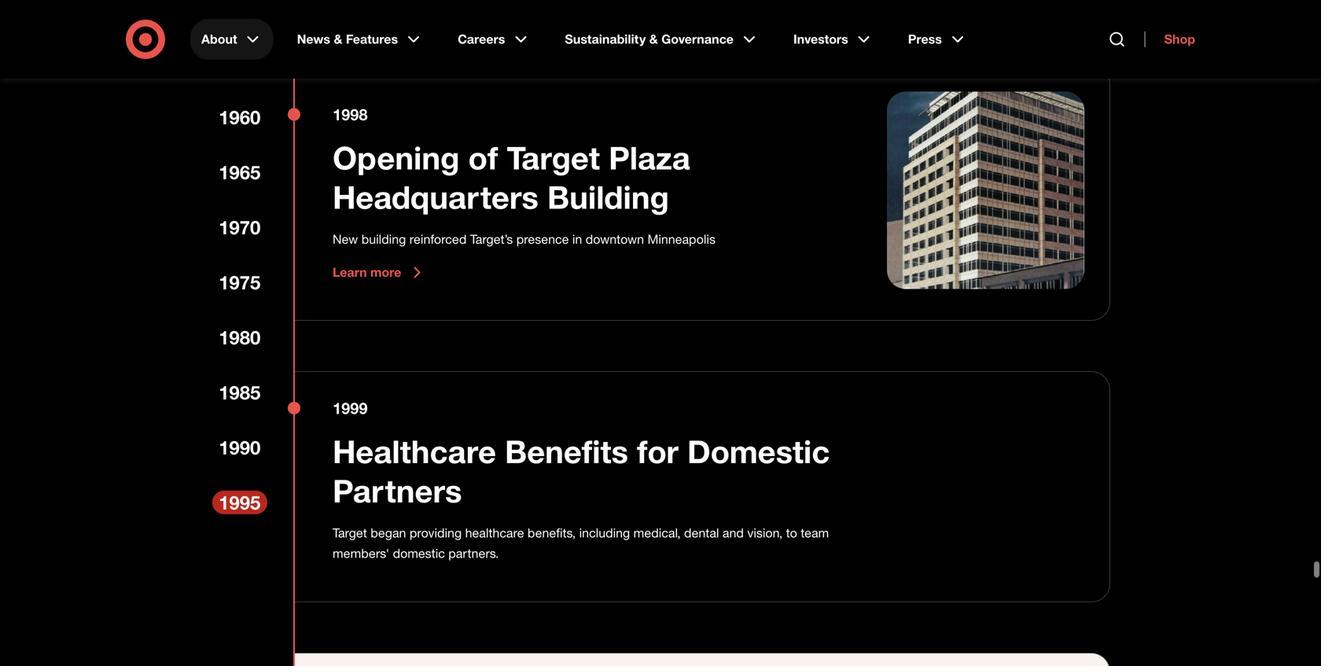 Task type: vqa. For each thing, say whether or not it's contained in the screenshot.
for
yes



Task type: locate. For each thing, give the bounding box(es) containing it.
to
[[787, 526, 798, 541]]

1960 link
[[212, 105, 268, 129]]

press link
[[898, 19, 979, 60]]

& inside the news & features 'link'
[[334, 31, 343, 47]]

features
[[346, 31, 398, 47]]

target's
[[470, 232, 513, 247]]

1970
[[219, 216, 261, 239]]

& right news
[[334, 31, 343, 47]]

downtown
[[586, 232, 644, 247]]

shop link
[[1145, 31, 1196, 47]]

target up building
[[507, 139, 600, 177]]

target up members' at the bottom
[[333, 526, 367, 541]]

1975
[[219, 271, 261, 294]]

& inside the sustainability & governance link
[[650, 31, 658, 47]]

target began providing healthcare benefits, including medical, dental and vision, to team members' domestic partners​.
[[333, 526, 829, 561]]

target
[[507, 139, 600, 177], [333, 526, 367, 541]]

1965 link
[[212, 161, 268, 184]]

and
[[723, 526, 744, 541]]

news & features link
[[286, 19, 434, 60]]

0 horizontal spatial &
[[334, 31, 343, 47]]

presence in
[[517, 232, 583, 247]]

new
[[333, 232, 358, 247]]

careers link
[[447, 19, 542, 60]]

learn
[[333, 265, 367, 280]]

target inside target began providing healthcare benefits, including medical, dental and vision, to team members' domestic partners​.
[[333, 526, 367, 541]]

healthcare
[[465, 526, 524, 541]]

sustainability & governance link
[[554, 19, 770, 60]]

careers
[[458, 31, 505, 47]]

healthcare benefits for domestic partners
[[333, 432, 830, 510]]

1975 link
[[212, 271, 268, 294]]

team
[[801, 526, 829, 541]]

investors link
[[783, 19, 885, 60]]

for
[[637, 432, 679, 471]]

& for features
[[334, 31, 343, 47]]

&
[[334, 31, 343, 47], [650, 31, 658, 47]]

0 vertical spatial target
[[507, 139, 600, 177]]

0 horizontal spatial target
[[333, 526, 367, 541]]

building
[[362, 232, 406, 247]]

sustainability & governance
[[565, 31, 734, 47]]

headquarters
[[333, 178, 539, 217]]

a tall building with many windows image
[[888, 92, 1085, 289]]

about
[[201, 31, 237, 47]]

governance
[[662, 31, 734, 47]]

sustainability
[[565, 31, 646, 47]]

& for governance
[[650, 31, 658, 47]]

news
[[297, 31, 330, 47]]

learn more button
[[333, 263, 427, 282]]

benefits,
[[528, 526, 576, 541]]

began
[[371, 526, 406, 541]]

vision,
[[748, 526, 783, 541]]

building
[[548, 178, 670, 217]]

1960
[[219, 106, 261, 129]]

2 & from the left
[[650, 31, 658, 47]]

1 & from the left
[[334, 31, 343, 47]]

& left governance on the top of the page
[[650, 31, 658, 47]]

1 vertical spatial target
[[333, 526, 367, 541]]

including
[[580, 526, 630, 541]]

1 horizontal spatial &
[[650, 31, 658, 47]]

1 horizontal spatial target
[[507, 139, 600, 177]]

domestic
[[688, 432, 830, 471]]



Task type: describe. For each thing, give the bounding box(es) containing it.
providing
[[410, 526, 462, 541]]

dental
[[685, 526, 720, 541]]

healthcare
[[333, 432, 496, 471]]

plaza
[[609, 139, 691, 177]]

1995
[[219, 491, 261, 514]]

more
[[371, 265, 402, 280]]

1980 link
[[212, 326, 268, 349]]

new building reinforced target's presence in downtown minneapolis
[[333, 232, 716, 247]]

1998
[[333, 105, 368, 124]]

1990
[[219, 436, 261, 459]]

1990 link
[[212, 436, 268, 460]]

learn more
[[333, 265, 402, 280]]

target inside opening of target plaza headquarters building
[[507, 139, 600, 177]]

opening of target plaza headquarters building
[[333, 139, 691, 217]]

1995 link
[[212, 491, 268, 515]]

medical,
[[634, 526, 681, 541]]

1985
[[219, 381, 261, 404]]

opening
[[333, 139, 460, 177]]

1999
[[333, 399, 368, 418]]

benefits
[[505, 432, 629, 471]]

minneapolis
[[648, 232, 716, 247]]

about link
[[190, 19, 274, 60]]

news & features
[[297, 31, 398, 47]]

press
[[909, 31, 943, 47]]

shop
[[1165, 31, 1196, 47]]

of
[[469, 139, 498, 177]]

domestic
[[393, 546, 445, 561]]

1965
[[219, 161, 261, 184]]

opening of target plaza headquarters building button
[[333, 138, 850, 217]]

partners
[[333, 472, 462, 510]]

reinforced
[[410, 232, 467, 247]]

1980
[[219, 326, 261, 349]]

1985 link
[[212, 381, 268, 404]]

investors
[[794, 31, 849, 47]]

1970 link
[[212, 216, 268, 239]]

members'
[[333, 546, 390, 561]]

partners​.
[[449, 546, 499, 561]]



